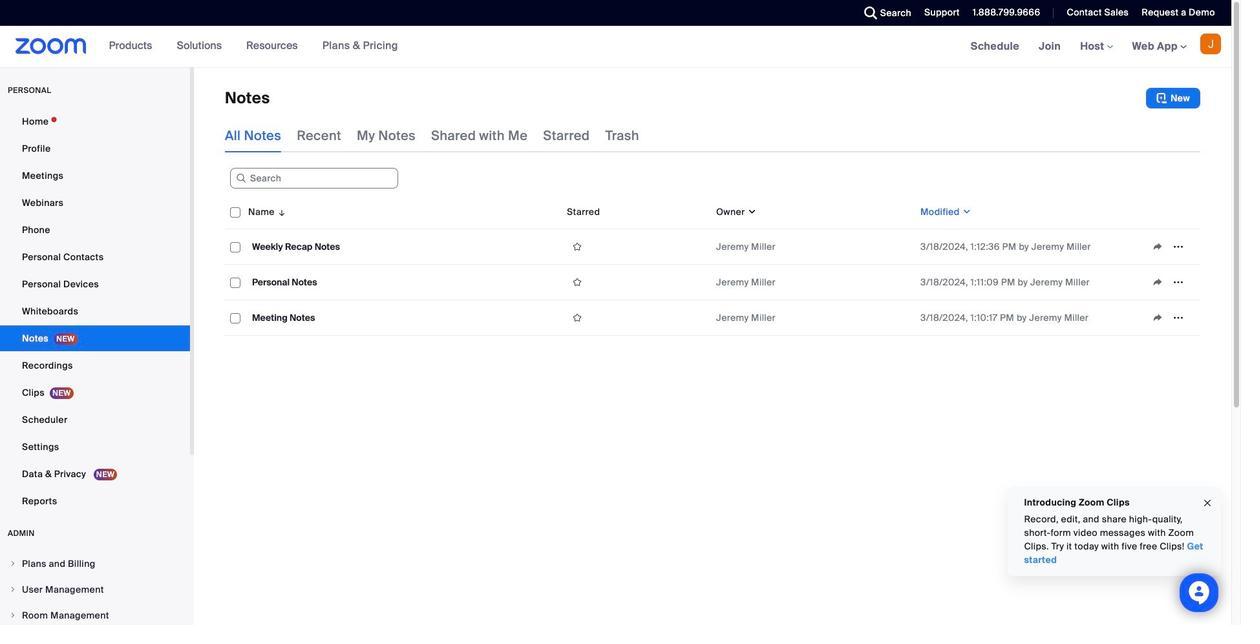 Task type: describe. For each thing, give the bounding box(es) containing it.
tabs of all notes page tab list
[[225, 119, 639, 153]]

application for meeting notes unstarred icon
[[1147, 308, 1195, 328]]

meetings navigation
[[961, 26, 1231, 68]]

1 menu item from the top
[[0, 552, 190, 577]]

product information navigation
[[99, 26, 408, 67]]

share image for more options for meeting notes image
[[1147, 312, 1168, 324]]

application for the weekly recap notes unstarred icon
[[1147, 237, 1195, 257]]

admin menu menu
[[0, 552, 190, 626]]

personal menu menu
[[0, 109, 190, 516]]

weekly recap notes unstarred image
[[567, 241, 588, 253]]

profile picture image
[[1200, 34, 1221, 54]]

close image
[[1202, 496, 1213, 511]]

3 menu item from the top
[[0, 604, 190, 626]]

2 menu item from the top
[[0, 578, 190, 602]]

personal notes unstarred image
[[567, 277, 588, 288]]



Task type: locate. For each thing, give the bounding box(es) containing it.
2 vertical spatial menu item
[[0, 604, 190, 626]]

zoom logo image
[[16, 38, 86, 54]]

more options for weekly recap notes image
[[1168, 241, 1189, 253]]

banner
[[0, 26, 1231, 68]]

share image down share icon on the right top of page
[[1147, 277, 1168, 288]]

more options for personal notes image
[[1168, 277, 1189, 288]]

share image
[[1147, 277, 1168, 288], [1147, 312, 1168, 324]]

application for the 'personal notes unstarred' icon
[[1147, 273, 1195, 292]]

2 share image from the top
[[1147, 312, 1168, 324]]

more options for meeting notes image
[[1168, 312, 1189, 324]]

1 share image from the top
[[1147, 277, 1168, 288]]

right image
[[9, 560, 17, 568]]

1 vertical spatial share image
[[1147, 312, 1168, 324]]

1 vertical spatial right image
[[9, 612, 17, 620]]

share image down the more options for personal notes image
[[1147, 312, 1168, 324]]

down image
[[960, 206, 972, 218]]

Search text field
[[230, 168, 398, 189]]

0 vertical spatial share image
[[1147, 277, 1168, 288]]

down image
[[745, 206, 757, 218]]

share image for the more options for personal notes image
[[1147, 277, 1168, 288]]

menu item
[[0, 552, 190, 577], [0, 578, 190, 602], [0, 604, 190, 626]]

1 right image from the top
[[9, 586, 17, 594]]

share image
[[1147, 241, 1168, 253]]

right image
[[9, 586, 17, 594], [9, 612, 17, 620]]

0 vertical spatial right image
[[9, 586, 17, 594]]

meeting notes unstarred image
[[567, 312, 588, 324]]

application
[[225, 195, 1210, 346], [1147, 237, 1195, 257], [1147, 273, 1195, 292], [1147, 308, 1195, 328]]

2 right image from the top
[[9, 612, 17, 620]]

1 vertical spatial menu item
[[0, 578, 190, 602]]

arrow down image
[[275, 204, 287, 220]]

0 vertical spatial menu item
[[0, 552, 190, 577]]



Task type: vqa. For each thing, say whether or not it's contained in the screenshot.
add icon
no



